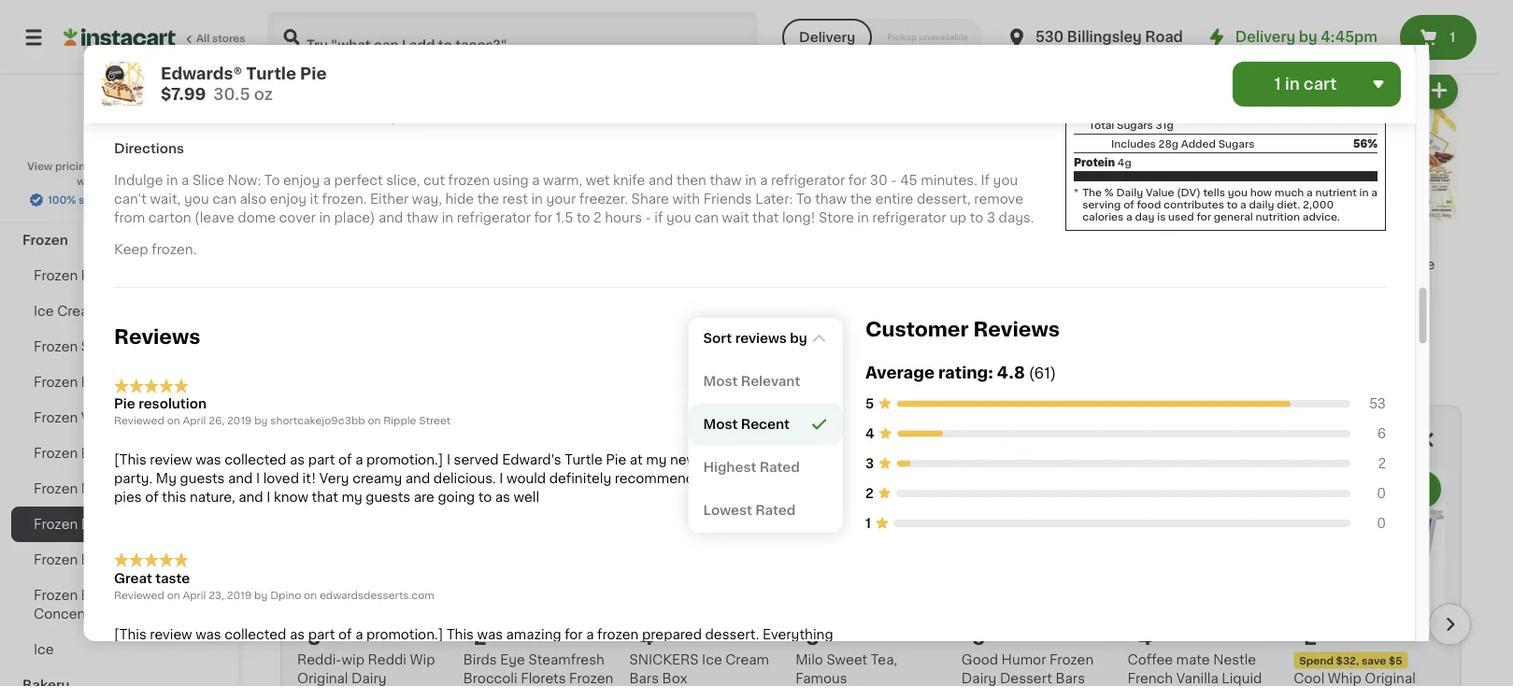 Task type: vqa. For each thing, say whether or not it's contained in the screenshot.
service type group
yes



Task type: locate. For each thing, give the bounding box(es) containing it.
1 99 from the left
[[323, 629, 337, 639]]

2 horizontal spatial turtle
[[1373, 258, 1411, 271]]

callender's inside marie callender's pumpkin pie frozen dessert
[[662, 258, 736, 271]]

frozen down frozen meat & seafood
[[34, 518, 78, 531]]

[this up tasted
[[114, 628, 146, 641]]

1 horizontal spatial thaw
[[709, 174, 741, 187]]

place)
[[334, 211, 375, 224]]

89 inside $ 4 89
[[656, 629, 670, 639]]

10mg
[[1142, 45, 1170, 55]]

nutrient
[[1315, 187, 1357, 197]]

2.67
[[640, 40, 662, 50]]

with inside [this review was collected as part of a promotion.] this was amazing for a frozen prepared dessert. everything tasted very fresh and it presented well. had a smooth taste. will be buying this for social  get together as well as family dinners. was quite surprised with ho good it was.
[[364, 665, 392, 678]]

1 36 oz from the left
[[280, 40, 309, 50]]

edwardsdesserts.com
[[319, 590, 434, 600]]

1 horizontal spatial -
[[891, 174, 896, 187]]

1 vertical spatial frozen
[[597, 628, 638, 641]]

oz inside the 17.8 oz button
[[1157, 23, 1169, 33]]

relevant
[[741, 375, 800, 388]]

None search field
[[267, 11, 758, 64]]

reddi-
[[297, 653, 342, 666]]

it inside [this review was collected as part of a promotion.] i served edward's turtle pie at my new year's eve dinner party.  my guests and i loved it! very creamy and delicious.  i would definitely recommend it to anyone that likes pies of this nature, and i know that my guests are going to as well
[[698, 472, 706, 485]]

creamy
[[352, 472, 402, 485]]

1 reviewed from the top
[[114, 416, 164, 426]]

2 $ from the left
[[467, 629, 474, 639]]

0 vertical spatial seafood
[[74, 163, 131, 176]]

2 $ 3 99 from the left
[[799, 628, 835, 648]]

frozen left pizzas
[[34, 269, 78, 282]]

0 vertical spatial dairy
[[22, 92, 59, 105]]

1 horizontal spatial 36 oz
[[793, 40, 822, 50]]

april inside pie resolution reviewed on april 26, 2019 by shortcakejo9c3bb on ripple street
[[182, 416, 206, 426]]

frozen inside [this review was collected as part of a promotion.] this was amazing for a frozen prepared dessert. everything tasted very fresh and it presented well. had a smooth taste. will be buying this for social  get together as well as family dinners. was quite surprised with ho good it was.
[[597, 628, 638, 641]]

2 0 from the top
[[1377, 517, 1386, 530]]

53
[[1369, 397, 1386, 410]]

1 horizontal spatial guests
[[365, 491, 410, 504]]

frozen down 'frozen desserts'
[[34, 553, 78, 566]]

edwards® inside edwards® edwards premium desserts cookies and crème pie
[[964, 258, 1028, 271]]

1 0 from the top
[[1377, 487, 1386, 500]]

0 vertical spatial most
[[718, 330, 752, 343]]

& down pineapple
[[393, 277, 404, 290]]

100% satisfaction guarantee
[[48, 195, 198, 205]]

★★★★★
[[280, 22, 346, 36], [280, 22, 346, 36], [793, 22, 859, 36], [793, 22, 859, 36], [451, 22, 517, 36], [451, 22, 517, 36], [622, 22, 688, 36], [622, 22, 688, 36], [1306, 22, 1371, 36], [1306, 22, 1371, 36], [1306, 276, 1371, 289], [1306, 276, 1371, 289], [622, 314, 688, 327], [622, 314, 688, 327], [964, 314, 1030, 327], [964, 314, 1030, 327], [114, 378, 188, 393], [114, 378, 188, 393], [114, 553, 188, 568], [114, 553, 188, 568]]

2 horizontal spatial 99
[[821, 629, 835, 639]]

of up 'very'
[[338, 454, 352, 467]]

delivery inside delivery by 4:45pm "link"
[[1235, 30, 1296, 44]]

to right up
[[970, 211, 983, 224]]

review for fresh
[[149, 628, 192, 641]]

promotion.] up creamy
[[366, 454, 443, 467]]

2 part from the top
[[308, 628, 335, 641]]

2 promotion.] from the top
[[366, 628, 443, 641]]

dairy
[[22, 92, 59, 105], [962, 672, 997, 685]]

ice inside snickers ice cream bars box
[[702, 653, 722, 666]]

can up (leave
[[212, 192, 236, 205]]

1 36 from the left
[[280, 40, 294, 50]]

to up general
[[1227, 199, 1237, 209]]

99 inside $ 2 99
[[488, 629, 503, 639]]

share
[[631, 192, 669, 205]]

cholesterol
[[1074, 45, 1139, 55]]

1 inside field
[[1274, 76, 1281, 92]]

frozen link
[[11, 222, 227, 258]]

1 vertical spatial 89
[[656, 629, 670, 639]]

1 horizontal spatial this
[[602, 646, 626, 660]]

dairy & eggs link
[[11, 80, 227, 116]]

$7.99 element
[[1306, 231, 1462, 255]]

0 horizontal spatial sugars
[[1117, 120, 1153, 130]]

0 horizontal spatial 89
[[656, 629, 670, 639]]

ice up frozen snacks
[[34, 305, 54, 318]]

original down reddi- at the left
[[297, 672, 348, 685]]

to up long!
[[796, 192, 811, 205]]

0 vertical spatial promotion.]
[[366, 454, 443, 467]]

marie inside marie callender's pumpkin pie frozen dessert
[[622, 258, 659, 271]]

serving
[[1082, 199, 1121, 209]]

frozen right humor
[[1050, 653, 1094, 666]]

this inside [this review was collected as part of a promotion.] i served edward's turtle pie at my new year's eve dinner party.  my guests and i loved it! very creamy and delicious.  i would definitely recommend it to anyone that likes pies of this nature, and i know that my guests are going to as well
[[161, 491, 186, 504]]

2 callender's from the left
[[662, 258, 736, 271]]

[this up party.
[[114, 454, 146, 467]]

callender's
[[491, 258, 565, 271], [662, 258, 736, 271]]

callender's inside the marie callender's dutch apple pie frozen dessert
[[491, 258, 565, 271]]

2,000
[[1303, 199, 1334, 209]]

0 horizontal spatial 99
[[323, 629, 337, 639]]

2019 for pie resolution
[[227, 416, 251, 426]]

1 horizontal spatial can
[[694, 211, 718, 224]]

frozen. up place) at the left of the page
[[322, 192, 366, 205]]

1 horizontal spatial marie
[[622, 258, 659, 271]]

1 horizontal spatial original
[[1365, 672, 1416, 685]]

broths
[[81, 589, 125, 602]]

with inside indulge in a slice now: to enjoy a perfect slice, cut frozen using a warm, wet knife and then thaw in a refrigerator for 30 - 45 minutes. if you can't wait, you can also enjoy it frozen. either way, hide the rest in your freezer. share with friends later: to thaw the entire dessert, remove from carton (leave dome cover in place) and thaw in refrigerator for 1.5 to 2 hours - if you can wait that long! store in refrigerator up to 3 days.
[[672, 192, 700, 205]]

$ inside $ 4 89
[[633, 629, 640, 639]]

frozen for frozen fruits
[[34, 376, 78, 389]]

marie
[[451, 258, 488, 271], [622, 258, 659, 271]]

in inside field
[[1285, 76, 1299, 92]]

1 vertical spatial most recent button
[[688, 404, 843, 445]]

2 review from the top
[[149, 628, 192, 641]]

[this for [this review was collected as part of a promotion.] i served edward's turtle pie at my new year's eve dinner party.  my guests and i loved it! very creamy and delicious.  i would definitely recommend it to anyone that likes pies of this nature, and i know that my guests are going to as well
[[114, 454, 146, 467]]

1 $ 3 99 from the left
[[301, 628, 337, 648]]

humor
[[1002, 653, 1046, 666]]

and up (57)
[[1021, 296, 1046, 309]]

ice down the dessert.
[[702, 653, 722, 666]]

frozen. inside indulge in a slice now: to enjoy a perfect slice, cut frozen using a warm, wet knife and then thaw in a refrigerator for 30 - 45 minutes. if you can't wait, you can also enjoy it frozen. either way, hide the rest in your freezer. share with friends later: to thaw the entire dessert, remove from carton (leave dome cover in place) and thaw in refrigerator for 1.5 to 2 hours - if you can wait that long! store in refrigerator up to 3 days.
[[322, 192, 366, 205]]

2 vertical spatial turtle
[[564, 454, 602, 467]]

1 vertical spatial guests
[[365, 491, 410, 504]]

thaw down the way,
[[406, 211, 438, 224]]

rated for lowest rated
[[755, 504, 795, 517]]

directions
[[114, 142, 184, 155]]

1 marie from the left
[[451, 258, 488, 271]]

frozen up concentrate
[[34, 589, 78, 602]]

highest rated button
[[688, 447, 843, 488]]

rated
[[759, 461, 800, 474], [755, 504, 795, 517]]

frozen down 100%
[[22, 234, 68, 247]]

lowest rated
[[703, 504, 795, 517]]

add for birds eye steamfresh broccoli florets froze
[[572, 483, 600, 496]]

fru
[[304, 258, 325, 271]]

0 horizontal spatial dessert
[[451, 296, 504, 309]]

2 spend $32, save $5 cool whip original
[[1294, 628, 1416, 686]]

ct
[[1384, 84, 1398, 97]]

a right nutrient at the top right of page
[[1371, 187, 1377, 197]]

by right 26,
[[254, 416, 267, 426]]

3 $ from the left
[[799, 629, 806, 639]]

original inside reddi-wip reddi wip original dair
[[297, 672, 348, 685]]

0 vertical spatial snacks
[[22, 198, 71, 211]]

2 2019 from the top
[[226, 590, 251, 600]]

sugars for added
[[1218, 138, 1254, 149]]

1 horizontal spatial (61)
[[1375, 279, 1394, 289]]

0 vertical spatial guests
[[180, 472, 224, 485]]

1 vertical spatial meat
[[81, 482, 115, 495]]

and down either
[[378, 211, 403, 224]]

1 collected from the top
[[224, 454, 286, 467]]

0 horizontal spatial dairy
[[22, 92, 59, 105]]

add
[[1249, 84, 1276, 97], [406, 483, 433, 496], [572, 483, 600, 496], [904, 483, 932, 496], [1071, 483, 1098, 496], [1237, 483, 1264, 496], [1403, 483, 1430, 496]]

frozen broths & juice concentrate link
[[11, 578, 227, 632]]

product group containing marie callender's pumpkin pie frozen dessert
[[622, 68, 778, 361]]

2 vertical spatial with
[[364, 665, 392, 678]]

2 99 from the left
[[488, 629, 503, 639]]

0 horizontal spatial desserts
[[81, 518, 141, 531]]

promotion.] up had
[[366, 628, 443, 641]]

0 horizontal spatial seafood
[[74, 163, 131, 176]]

my up recommend
[[646, 454, 666, 467]]

service type group
[[782, 19, 983, 56]]

$ left prepared
[[633, 629, 640, 639]]

turtle inside [this review was collected as part of a promotion.] i served edward's turtle pie at my new year's eve dinner party.  my guests and i loved it! very creamy and delicious.  i would definitely recommend it to anyone that likes pies of this nature, and i know that my guests are going to as well
[[564, 454, 602, 467]]

sugars down 15% 4% total sugars 31g
[[1218, 138, 1254, 149]]

26,
[[208, 416, 224, 426]]

sugars inside 15% 4% total sugars 31g
[[1117, 120, 1153, 130]]

for down contributes
[[1196, 211, 1211, 221]]

edwards® for $7.99
[[160, 66, 242, 82]]

in right pineapple
[[397, 258, 409, 271]]

5 down average
[[865, 397, 874, 410]]

1 horizontal spatial that
[[752, 211, 779, 224]]

recent up 'eve'
[[741, 418, 789, 431]]

reviewed inside great taste reviewed on april 23, 2019 by dpino on edwardsdesserts.com
[[114, 590, 164, 600]]

2019 right the 23,
[[226, 590, 251, 600]]

1 april from the top
[[182, 416, 206, 426]]

1 [this from the top
[[114, 454, 146, 467]]

guarantee
[[144, 195, 198, 205]]

0 vertical spatial frozen.
[[322, 192, 366, 205]]

refrigerator down 'entire'
[[872, 211, 946, 224]]

part up reddi- at the left
[[308, 628, 335, 641]]

desserts down edwards on the top right of page
[[1026, 277, 1086, 290]]

edwards® for desserts
[[964, 258, 1028, 271]]

& inside 'link'
[[62, 92, 73, 105]]

dairy down produce
[[22, 92, 59, 105]]

0 vertical spatial desserts
[[1026, 277, 1086, 290]]

collected inside [this review was collected as part of a promotion.] this was amazing for a frozen prepared dessert. everything tasted very fresh and it presented well. had a smooth taste. will be buying this for social  get together as well as family dinners. was quite surprised with ho good it was.
[[224, 628, 286, 641]]

slice
[[192, 174, 224, 187]]

1 $ from the left
[[301, 629, 308, 639]]

99 up reddi- at the left
[[323, 629, 337, 639]]

part
[[308, 454, 335, 467], [308, 628, 335, 641]]

1 vertical spatial turtle
[[1373, 258, 1411, 271]]

reviewed for great
[[114, 590, 164, 600]]

frozen for frozen breakfast
[[34, 447, 78, 460]]

*
[[1074, 187, 1078, 197]]

snacks & candy link
[[11, 187, 227, 222]]

frozen inside indulge in a slice now: to enjoy a perfect slice, cut frozen using a warm, wet knife and then thaw in a refrigerator for 30 - 45 minutes. if you can't wait, you can also enjoy it frozen. either way, hide the rest in your freezer. share with friends later: to thaw the entire dessert, remove from carton (leave dome cover in place) and thaw in refrigerator for 1.5 to 2 hours - if you can wait that long! store in refrigerator up to 3 days.
[[448, 174, 489, 187]]

most recent button up most relevant button
[[692, 321, 839, 351]]

1 vertical spatial cream
[[726, 653, 769, 666]]

0 horizontal spatial with
[[77, 176, 99, 186]]

everything
[[762, 628, 833, 641]]

review inside [this review was collected as part of a promotion.] i served edward's turtle pie at my new year's eve dinner party.  my guests and i loved it! very creamy and delicious.  i would definitely recommend it to anyone that likes pies of this nature, and i know that my guests are going to as well
[[149, 454, 192, 467]]

0 horizontal spatial original
[[297, 672, 348, 685]]

in inside * the % daily value (dv) tells you how much a nutrient in a serving of food contributes to a daily diet. 2,000 calories a day is used for general nutrition advice.
[[1359, 187, 1368, 197]]

0 vertical spatial reviewed
[[114, 416, 164, 426]]

target logo image
[[101, 97, 137, 133]]

was inside [this review was collected as part of a promotion.] i served edward's turtle pie at my new year's eve dinner party.  my guests and i loved it! very creamy and delicious.  i would definitely recommend it to anyone that likes pies of this nature, and i know that my guests are going to as well
[[195, 454, 221, 467]]

reviewed inside pie resolution reviewed on april 26, 2019 by shortcakejo9c3bb on ripple street
[[114, 416, 164, 426]]

pillsbury pie crusts, deep dish
[[1135, 258, 1265, 290]]

dessert down humor
[[1000, 672, 1052, 685]]

ice link
[[11, 632, 227, 667]]

i left would at the left bottom of the page
[[499, 472, 503, 485]]

crème
[[1049, 296, 1093, 309]]

april inside great taste reviewed on april 23, 2019 by dpino on edwardsdesserts.com
[[182, 590, 206, 600]]

2 horizontal spatial 4
[[1138, 628, 1152, 648]]

add button for good humor frozen dairy dessert bar
[[1035, 473, 1107, 506]]

rated inside the lowest rated button
[[755, 504, 795, 517]]

delivery left the 8
[[1235, 30, 1296, 44]]

snacks
[[22, 198, 71, 211], [81, 340, 128, 353]]

0 vertical spatial part
[[308, 454, 335, 467]]

on down the taste
[[166, 590, 180, 600]]

seafood inside meat & seafood link
[[74, 163, 131, 176]]

17.8 oz
[[1135, 23, 1169, 33]]

frozen for frozen
[[22, 234, 68, 247]]

add button for reddi-wip reddi wip original dair
[[371, 473, 443, 506]]

remove edwards® turtle pie image
[[1322, 79, 1344, 101]]

0 vertical spatial well
[[513, 491, 539, 504]]

$ 4 89
[[633, 628, 670, 648]]

$ inside $ 2 99
[[467, 629, 474, 639]]

dessert down dutch
[[451, 296, 504, 309]]

the
[[477, 192, 499, 205], [850, 192, 872, 205]]

callender's up pumpkin
[[662, 258, 736, 271]]

1 horizontal spatial well
[[799, 646, 825, 660]]

by inside pie resolution reviewed on april 26, 2019 by shortcakejo9c3bb on ripple street
[[254, 416, 267, 426]]

0 horizontal spatial well
[[513, 491, 539, 504]]

of up well.
[[338, 628, 352, 641]]

36 oz for (690)
[[280, 40, 309, 50]]

2 horizontal spatial that
[[779, 472, 805, 485]]

general
[[1214, 211, 1253, 221]]

rated for highest rated
[[759, 461, 800, 474]]

delivery by 4:45pm link
[[1206, 26, 1378, 49]]

it up gluten-free
[[310, 192, 318, 205]]

1 vertical spatial well
[[799, 646, 825, 660]]

1 horizontal spatial dairy
[[962, 672, 997, 685]]

edwards® inside product group
[[1306, 258, 1370, 271]]

0 horizontal spatial callender's
[[491, 258, 565, 271]]

& down keep
[[126, 269, 136, 282]]

that inside indulge in a slice now: to enjoy a perfect slice, cut frozen using a warm, wet knife and then thaw in a refrigerator for 30 - 45 minutes. if you can't wait, you can also enjoy it frozen. either way, hide the rest in your freezer. share with friends later: to thaw the entire dessert, remove from carton (leave dome cover in place) and thaw in refrigerator for 1.5 to 2 hours - if you can wait that long! store in refrigerator up to 3 days.
[[752, 211, 779, 224]]

1 vertical spatial (61)
[[1028, 366, 1056, 381]]

ice for ice
[[34, 643, 54, 656]]

prepared
[[642, 628, 701, 641]]

thaw up store
[[815, 192, 847, 205]]

pies
[[114, 491, 141, 504]]

part for loved
[[308, 454, 335, 467]]

0 vertical spatial (690)
[[350, 25, 378, 35]]

and inside [this review was collected as part of a promotion.] this was amazing for a frozen prepared dessert. everything tasted very fresh and it presented well. had a smooth taste. will be buying this for social  get together as well as family dinners. was quite surprised with ho good it was.
[[228, 646, 253, 660]]

reddi
[[368, 653, 407, 666]]

edwards® down $7.99 element
[[1306, 258, 1370, 271]]

pie inside the marie callender's dutch apple pie frozen dessert
[[537, 277, 557, 290]]

frozen snacks
[[34, 340, 128, 353]]

refrigerator up long!
[[771, 174, 845, 187]]

0 vertical spatial 89
[[1160, 234, 1175, 245]]

turtle inside edwards® turtle pie $7.99 30.5 oz
[[246, 66, 296, 82]]

frozen up the frozen fruits
[[34, 340, 78, 353]]

most up year's
[[703, 418, 737, 431]]

1 vertical spatial recent
[[741, 418, 789, 431]]

(114)
[[691, 25, 715, 35]]

0 horizontal spatial reviews
[[114, 326, 200, 346]]

product group
[[622, 68, 778, 361], [1135, 68, 1291, 347], [1306, 68, 1462, 306], [297, 467, 448, 686], [463, 467, 615, 686], [629, 467, 781, 686], [796, 467, 947, 686], [962, 467, 1113, 686], [1128, 467, 1279, 686], [1294, 467, 1445, 686]]

with inside view pricing policy. not affiliated with instacart.
[[77, 176, 99, 186]]

popsicles
[[118, 305, 182, 318]]

36 for (690)
[[280, 40, 294, 50]]

and up the nature,
[[228, 472, 252, 485]]

[this inside [this review was collected as part of a promotion.] this was amazing for a frozen prepared dessert. everything tasted very fresh and it presented well. had a smooth taste. will be buying this for social  get together as well as family dinners. was quite surprised with ho good it was.
[[114, 628, 146, 641]]

2019 inside pie resolution reviewed on april 26, 2019 by shortcakejo9c3bb on ripple street
[[227, 416, 251, 426]]

as down everything
[[781, 646, 796, 660]]

1 part from the top
[[308, 454, 335, 467]]

definitely
[[549, 472, 611, 485]]

frozen for frozen pizzas & meals
[[34, 269, 78, 282]]

collected inside [this review was collected as part of a promotion.] i served edward's turtle pie at my new year's eve dinner party.  my guests and i loved it! very creamy and delicious.  i would definitely recommend it to anyone that likes pies of this nature, and i know that my guests are going to as well
[[224, 454, 286, 467]]

dessert inside the 5 good humor frozen dairy dessert bar
[[1000, 672, 1052, 685]]

0 horizontal spatial can
[[212, 192, 236, 205]]

4 up coffee
[[1138, 628, 1152, 648]]

well inside [this review was collected as part of a promotion.] this was amazing for a frozen prepared dessert. everything tasted very fresh and it presented well. had a smooth taste. will be buying this for social  get together as well as family dinners. was quite surprised with ho good it was.
[[799, 646, 825, 660]]

callender's up apple at the left top
[[491, 258, 565, 271]]

$ for milo sweet tea, famous
[[799, 629, 806, 639]]

frozen inside frozen broths & juice concentrate
[[34, 589, 78, 602]]

1 original from the left
[[297, 672, 348, 685]]

[this inside [this review was collected as part of a promotion.] i served edward's turtle pie at my new year's eve dinner party.  my guests and i loved it! very creamy and delicious.  i would definitely recommend it to anyone that likes pies of this nature, and i know that my guests are going to as well
[[114, 454, 146, 467]]

2 vertical spatial most
[[703, 418, 737, 431]]

$ for birds eye steamfresh broccoli florets froze
[[467, 629, 474, 639]]

2 [this from the top
[[114, 628, 146, 641]]

thaw up "friends"
[[709, 174, 741, 187]]

served
[[453, 454, 498, 467]]

-
[[891, 174, 896, 187], [645, 211, 651, 224]]

530
[[1036, 30, 1064, 44]]

1 callender's from the left
[[491, 258, 565, 271]]

530 billingsley road
[[1036, 30, 1183, 44]]

1 vertical spatial rated
[[755, 504, 795, 517]]

[this for [this review was collected as part of a promotion.] this was amazing for a frozen prepared dessert. everything tasted very fresh and it presented well. had a smooth taste. will be buying this for social  get together as well as family dinners. was quite surprised with ho good it was.
[[114, 628, 146, 641]]

1 horizontal spatial with
[[364, 665, 392, 678]]

most relevant
[[703, 375, 800, 388]]

frozen up 'frozen desserts'
[[34, 482, 78, 495]]

(57)
[[1033, 316, 1054, 326]]

for inside * the % daily value (dv) tells you how much a nutrient in a serving of food contributes to a daily diet. 2,000 calories a day is used for general nutrition advice.
[[1196, 211, 1211, 221]]

(27)
[[1375, 25, 1395, 35]]

frozen inside marie callender's pumpkin pie frozen dessert
[[707, 277, 751, 290]]

pie inside edwards® turtle pie $7.99 30.5 oz
[[300, 66, 326, 82]]

$ 3 99
[[301, 628, 337, 648], [799, 628, 835, 648]]

add for coffee mate nestle french vanilla liqui
[[1237, 483, 1264, 496]]

- left 45
[[891, 174, 896, 187]]

rated inside highest rated button
[[759, 461, 800, 474]]

sponsored badge image
[[622, 345, 679, 356]]

i down loved
[[266, 491, 270, 504]]

0 horizontal spatial turtle
[[246, 66, 296, 82]]

0 horizontal spatial (690)
[[350, 25, 378, 35]]

frozen
[[448, 174, 489, 187], [597, 628, 638, 641]]

for left 1.5
[[534, 211, 552, 224]]

reviews down popsicles
[[114, 326, 200, 346]]

6.84 fl oz
[[964, 23, 1013, 33]]

dairy inside the 5 good humor frozen dairy dessert bar
[[962, 672, 997, 685]]

$ for snickers ice cream bars box
[[633, 629, 640, 639]]

in right nutrient at the top right of page
[[1359, 187, 1368, 197]]

1 horizontal spatial my
[[646, 454, 666, 467]]

beverages link
[[11, 116, 227, 151]]

1 horizontal spatial callender's
[[662, 258, 736, 271]]

new
[[670, 454, 697, 467]]

together
[[721, 646, 778, 660]]

frozen vegetables
[[34, 411, 155, 424]]

favorite day creme brulee 2 each
[[793, 258, 923, 305]]

1 vertical spatial (690)
[[691, 316, 720, 326]]

4 inside 4 coffee mate nestle french vanilla liqui
[[1138, 628, 1152, 648]]

1 vertical spatial promotion.]
[[366, 628, 443, 641]]

this down my
[[161, 491, 186, 504]]

0 vertical spatial april
[[182, 416, 206, 426]]

2 marie from the left
[[622, 258, 659, 271]]

instacart logo image
[[64, 26, 176, 49]]

0 vertical spatial rated
[[759, 461, 800, 474]]

part inside [this review was collected as part of a promotion.] this was amazing for a frozen prepared dessert. everything tasted very fresh and it presented well. had a smooth taste. will be buying this for social  get together as well as family dinners. was quite surprised with ho good it was.
[[308, 628, 335, 641]]

0 horizontal spatial cream
[[57, 305, 101, 318]]

2 horizontal spatial thaw
[[815, 192, 847, 205]]

0 vertical spatial with
[[77, 176, 99, 186]]

dome
[[237, 211, 275, 224]]

4 $ from the left
[[633, 629, 640, 639]]

most
[[718, 330, 752, 343], [703, 375, 737, 388], [703, 418, 737, 431]]

30.5
[[213, 86, 250, 102]]

1 2019 from the top
[[227, 416, 251, 426]]

this right buying
[[602, 646, 626, 660]]

most inside most relevant button
[[703, 375, 737, 388]]

marie for marie callender's dutch apple pie frozen dessert
[[451, 258, 488, 271]]

my down 'very'
[[341, 491, 362, 504]]

frozen for frozen snacks
[[34, 340, 78, 353]]

add for good humor frozen dairy dessert bar
[[1071, 483, 1098, 496]]

1 vertical spatial frozen.
[[151, 243, 196, 256]]

0 horizontal spatial to
[[264, 174, 279, 187]]

slice,
[[386, 174, 420, 187]]

1 vertical spatial dairy
[[962, 672, 997, 685]]

warm,
[[543, 174, 582, 187]]

review inside [this review was collected as part of a promotion.] this was amazing for a frozen prepared dessert. everything tasted very fresh and it presented well. had a smooth taste. will be buying this for social  get together as well as family dinners. was quite surprised with ho good it was.
[[149, 628, 192, 641]]

all stores
[[196, 33, 246, 43]]

edwards®
[[160, 66, 242, 82], [964, 258, 1028, 271], [1306, 258, 1370, 271]]

and up share
[[648, 174, 673, 187]]

spend
[[1300, 655, 1334, 665]]

5 inside the 5 good humor frozen dairy dessert bar
[[972, 628, 985, 648]]

3 up reddi- at the left
[[308, 628, 321, 648]]

3 up the milo
[[806, 628, 819, 648]]

delivery inside delivery button
[[799, 31, 855, 44]]

frozen vegetables link
[[11, 400, 227, 436]]

of down daily
[[1123, 199, 1134, 209]]

turtle up definitely
[[564, 454, 602, 467]]

2 original from the left
[[1365, 672, 1416, 685]]

dessert for 5
[[1000, 672, 1052, 685]]

ice cream & popsicles link
[[11, 294, 227, 329]]

delivery for delivery
[[799, 31, 855, 44]]

$ for reddi-wip reddi wip original dair
[[301, 629, 308, 639]]

2 horizontal spatial edwards®
[[1306, 258, 1370, 271]]

1 review from the top
[[149, 454, 192, 467]]

4 up snickers
[[640, 628, 654, 648]]

2 april from the top
[[182, 590, 206, 600]]

0 horizontal spatial the
[[477, 192, 499, 205]]

1 vertical spatial review
[[149, 628, 192, 641]]

by inside great taste reviewed on april 23, 2019 by dpino on edwardsdesserts.com
[[254, 590, 267, 600]]

wip
[[410, 653, 435, 666]]

1 vertical spatial 2019
[[226, 590, 251, 600]]

1 promotion.] from the top
[[366, 454, 443, 467]]

marie up dutch
[[451, 258, 488, 271]]

to inside * the % daily value (dv) tells you how much a nutrient in a serving of food contributes to a daily diet. 2,000 calories a day is used for general nutrition advice.
[[1227, 199, 1237, 209]]

add button for milo sweet tea, famous
[[869, 473, 941, 506]]

1 vertical spatial seafood
[[132, 482, 187, 495]]

delivery for delivery by 4:45pm
[[1235, 30, 1296, 44]]

1 vertical spatial 0
[[1377, 517, 1386, 530]]

guests down creamy
[[365, 491, 410, 504]]

0 horizontal spatial 36 oz
[[280, 40, 309, 50]]

0 vertical spatial 5
[[865, 397, 874, 410]]

$7.99
[[160, 86, 206, 102]]

part inside [this review was collected as part of a promotion.] i served edward's turtle pie at my new year's eve dinner party.  my guests and i loved it! very creamy and delicious.  i would definitely recommend it to anyone that likes pies of this nature, and i know that my guests are going to as well
[[308, 454, 335, 467]]

99 for eye
[[488, 629, 503, 639]]

1 vertical spatial my
[[341, 491, 362, 504]]

1 horizontal spatial dessert
[[622, 296, 675, 309]]

1 vertical spatial this
[[602, 646, 626, 660]]

2 collected from the top
[[224, 628, 286, 641]]

most for most relevant button
[[703, 375, 737, 388]]

3
[[987, 211, 995, 224], [865, 457, 874, 470], [308, 628, 321, 648], [806, 628, 819, 648]]

0 vertical spatial turtle
[[246, 66, 296, 82]]

dairy down good
[[962, 672, 997, 685]]

edwards® turtle pie $7.99 30.5 oz
[[160, 66, 326, 102]]

marie inside the marie callender's dutch apple pie frozen dessert
[[451, 258, 488, 271]]

edwards® inside edwards® turtle pie $7.99 30.5 oz
[[160, 66, 242, 82]]

callender's for pie
[[662, 258, 736, 271]]

enjoy
[[283, 174, 319, 187], [270, 192, 306, 205]]

1 vertical spatial [this
[[114, 628, 146, 641]]

2 36 oz from the left
[[793, 40, 822, 50]]

ice inside 'link'
[[34, 643, 54, 656]]

* the % daily value (dv) tells you how much a nutrient in a serving of food contributes to a daily diet. 2,000 calories a day is used for general nutrition advice.
[[1074, 187, 1377, 221]]

meat
[[22, 163, 57, 176], [81, 482, 115, 495]]

pie inside marie callender's pumpkin pie frozen dessert
[[683, 277, 703, 290]]

0 vertical spatial meat
[[22, 163, 57, 176]]

using
[[493, 174, 528, 187]]

most for bottom most recent button
[[703, 418, 737, 431]]

affiliated
[[155, 161, 202, 172]]

1 vertical spatial thaw
[[815, 192, 847, 205]]

$ up taste.
[[467, 629, 474, 639]]

& down great
[[128, 589, 138, 602]]

2 the from the left
[[850, 192, 872, 205]]

frozen inside "link"
[[34, 447, 78, 460]]

guests up the nature,
[[180, 472, 224, 485]]

section
[[280, 405, 1471, 686]]

2 36 from the left
[[793, 40, 807, 50]]

3 99 from the left
[[821, 629, 835, 639]]

0 for 1
[[1377, 517, 1386, 530]]

1 horizontal spatial meat
[[81, 482, 115, 495]]

as up presented
[[289, 628, 304, 641]]

promotion.] inside [this review was collected as part of a promotion.] i served edward's turtle pie at my new year's eve dinner party.  my guests and i loved it! very creamy and delicious.  i would definitely recommend it to anyone that likes pies of this nature, and i know that my guests are going to as well
[[366, 454, 443, 467]]

1 inside button
[[1450, 31, 1456, 44]]

x
[[631, 40, 637, 50]]

1 vertical spatial 5
[[972, 628, 985, 648]]

collected up 'was'
[[224, 628, 286, 641]]

by left dpino
[[254, 590, 267, 600]]

1 the from the left
[[477, 192, 499, 205]]

reviews down 'cookies'
[[973, 319, 1059, 339]]

dessert inside the marie callender's dutch apple pie frozen dessert
[[451, 296, 504, 309]]

collected for presented
[[224, 628, 286, 641]]

dessert for marie
[[622, 296, 675, 309]]

by left 4:45pm
[[1299, 30, 1318, 44]]

& inside frozen broths & juice concentrate
[[128, 589, 138, 602]]

of inside [this review was collected as part of a promotion.] this was amazing for a frozen prepared dessert. everything tasted very fresh and it presented well. had a smooth taste. will be buying this for social  get together as well as family dinners. was quite surprised with ho good it was.
[[338, 628, 352, 641]]

dinners.
[[176, 665, 228, 678]]

0 vertical spatial 0
[[1377, 487, 1386, 500]]

0 horizontal spatial $ 3 99
[[301, 628, 337, 648]]

can down "friends"
[[694, 211, 718, 224]]

& down frozen breakfast "link"
[[118, 482, 129, 495]]

the
[[1082, 187, 1102, 197]]

2019 inside great taste reviewed on april 23, 2019 by dpino on edwardsdesserts.com
[[226, 590, 251, 600]]

well down everything
[[799, 646, 825, 660]]

1 vertical spatial desserts
[[81, 518, 141, 531]]

2 reviewed from the top
[[114, 590, 164, 600]]

turtle for edwards® turtle pie $7.99 30.5 oz
[[246, 66, 296, 82]]

add button for coffee mate nestle french vanilla liqui
[[1201, 473, 1273, 506]]

1 horizontal spatial frozen.
[[322, 192, 366, 205]]

4 for 4
[[865, 427, 874, 440]]

desserts inside edwards® edwards premium desserts cookies and crème pie
[[1026, 277, 1086, 290]]



Task type: describe. For each thing, give the bounding box(es) containing it.
edward's
[[502, 454, 561, 467]]

oz inside edwards® turtle pie $7.99 30.5 oz
[[254, 86, 273, 102]]

well.
[[339, 646, 368, 660]]

2 inside indulge in a slice now: to enjoy a perfect slice, cut frozen using a warm, wet knife and then thaw in a refrigerator for 30 - 45 minutes. if you can't wait, you can also enjoy it frozen. either way, hide the rest in your freezer. share with friends later: to thaw the entire dessert, remove from carton (leave dome cover in place) and thaw in refrigerator for 1.5 to 2 hours - if you can wait that long! store in refrigerator up to 3 days.
[[593, 211, 601, 224]]

$ 3 99 for milo
[[799, 628, 835, 648]]

0 vertical spatial most recent
[[718, 330, 804, 343]]

of down my
[[145, 491, 158, 504]]

turtle for edwards® turtle pie
[[1373, 258, 1411, 271]]

desserts inside frozen desserts link
[[81, 518, 141, 531]]

was for and
[[195, 628, 221, 641]]

it up 'was'
[[256, 646, 265, 660]]

[this review was collected as part of a promotion.] this was amazing for a frozen prepared dessert. everything tasted very fresh and it presented well. had a smooth taste. will be buying this for social  get together as well as family dinners. was quite surprised with ho good it was.
[[114, 628, 833, 678]]

as down tasted
[[114, 665, 129, 678]]

4%
[[1360, 101, 1377, 111]]

pricing
[[55, 161, 92, 172]]

cholesterol 10mg
[[1074, 45, 1170, 55]]

sort reviews by
[[703, 332, 807, 345]]

for left 30
[[848, 174, 866, 187]]

store
[[818, 211, 854, 224]]

and inside edwards® edwards premium desserts cookies and crème pie
[[1021, 296, 1046, 309]]

promotion.] for smooth
[[366, 628, 443, 641]]

26 oz
[[964, 331, 992, 341]]

0 vertical spatial (61)
[[1375, 279, 1394, 289]]

and down loved
[[238, 491, 263, 504]]

i up the delicious.
[[446, 454, 450, 467]]

36 for (115)
[[793, 40, 807, 50]]

a left the perfect
[[323, 174, 330, 187]]

a inside [this review was collected as part of a promotion.] i served edward's turtle pie at my new year's eve dinner party.  my guests and i loved it! very creamy and delicious.  i would definitely recommend it to anyone that likes pies of this nature, and i know that my guests are going to as well
[[355, 454, 363, 467]]

1 vertical spatial enjoy
[[270, 192, 306, 205]]

by inside button
[[790, 332, 807, 345]]

frozen fruits
[[34, 376, 118, 389]]

daily
[[1116, 187, 1143, 197]]

a up later:
[[760, 174, 767, 187]]

tea,
[[871, 653, 897, 666]]

36 oz for (115)
[[793, 40, 822, 50]]

on left ripple at the left bottom of the page
[[367, 416, 380, 426]]

for up bars
[[630, 646, 648, 660]]

tru
[[280, 258, 301, 271]]

0 vertical spatial thaw
[[709, 174, 741, 187]]

for up buying
[[564, 628, 582, 641]]

pumpkin
[[622, 277, 680, 290]]

as up it!
[[289, 454, 304, 467]]

cream inside ice cream & popsicles link
[[57, 305, 101, 318]]

reddi-wip reddi wip original dair
[[297, 653, 435, 686]]

likes
[[809, 472, 838, 485]]

3 inside indulge in a slice now: to enjoy a perfect slice, cut frozen using a warm, wet knife and then thaw in a refrigerator for 30 - 45 minutes. if you can't wait, you can also enjoy it frozen. either way, hide the rest in your freezer. share with friends later: to thaw the entire dessert, remove from carton (leave dome cover in place) and thaw in refrigerator for 1.5 to 2 hours - if you can wait that long! store in refrigerator up to 3 days.
[[987, 211, 995, 224]]

dish
[[1174, 277, 1204, 290]]

(61) inside average rating: 4.8 (61)
[[1028, 366, 1056, 381]]

be
[[533, 646, 550, 660]]

wip
[[342, 653, 365, 666]]

save
[[1362, 655, 1386, 665]]

frozen for frozen desserts
[[34, 518, 78, 531]]

frozen breads & doughs
[[34, 553, 196, 566]]

in up "friends"
[[745, 174, 756, 187]]

fruits
[[81, 376, 118, 389]]

seafood inside frozen meat & seafood link
[[132, 482, 187, 495]]

indulge in a slice now: to enjoy a perfect slice, cut frozen using a warm, wet knife and then thaw in a refrigerator for 30 - 45 minutes. if you can't wait, you can also enjoy it frozen. either way, hide the rest in your freezer. share with friends later: to thaw the entire dessert, remove from carton (leave dome cover in place) and thaw in refrigerator for 1.5 to 2 hours - if you can wait that long! store in refrigerator up to 3 days.
[[114, 174, 1034, 224]]

all
[[196, 33, 210, 43]]

long!
[[782, 211, 815, 224]]

reviewed for pie
[[114, 416, 164, 426]]

add button for cool whip original
[[1367, 473, 1439, 506]]

product group containing 5
[[962, 467, 1113, 686]]

frozen for frozen vegetables
[[34, 411, 78, 424]]

knife
[[613, 174, 645, 187]]

frozen inside the 5 good humor frozen dairy dessert bar
[[1050, 653, 1094, 666]]

a left day
[[1126, 211, 1132, 221]]

party.
[[114, 472, 152, 485]]

1 horizontal spatial (690)
[[691, 316, 720, 326]]

presented
[[268, 646, 336, 660]]

ice for ice cream & popsicles
[[34, 305, 54, 318]]

4g
[[1117, 157, 1131, 167]]

26
[[964, 331, 978, 341]]

& down frozen pizzas & meals
[[104, 305, 115, 318]]

ho
[[396, 665, 412, 678]]

by inside "link"
[[1299, 30, 1318, 44]]

99 for sweet
[[821, 629, 835, 639]]

dairy inside 'link'
[[22, 92, 59, 105]]

1 vertical spatial to
[[796, 192, 811, 205]]

%
[[1104, 187, 1113, 197]]

was for my
[[195, 454, 221, 467]]

you right if
[[666, 211, 691, 224]]

pie inside [this review was collected as part of a promotion.] i served edward's turtle pie at my new year's eve dinner party.  my guests and i loved it! very creamy and delicious.  i would definitely recommend it to anyone that likes pies of this nature, and i know that my guests are going to as well
[[606, 454, 626, 467]]

2019 for great taste
[[226, 590, 251, 600]]

broccoli
[[463, 672, 517, 685]]

days.
[[998, 211, 1034, 224]]

& right view
[[60, 163, 71, 176]]

bars
[[629, 672, 659, 685]]

1 horizontal spatial refrigerator
[[771, 174, 845, 187]]

up
[[949, 211, 966, 224]]

of inside * the % daily value (dv) tells you how much a nutrient in a serving of food contributes to a daily diet. 2,000 calories a day is used for general nutrition advice.
[[1123, 199, 1134, 209]]

frozen inside the marie callender's dutch apple pie frozen dessert
[[561, 277, 605, 290]]

marie for marie callender's pumpkin pie frozen dessert
[[622, 258, 659, 271]]

on right dpino
[[303, 590, 317, 600]]

frozen broths & juice concentrate
[[34, 589, 178, 621]]

on down the resolution
[[166, 416, 180, 426]]

meat & seafood
[[22, 163, 131, 176]]

add for cool whip original
[[1403, 483, 1430, 496]]

white
[[280, 277, 319, 290]]

mate
[[1176, 653, 1210, 666]]

original inside the 2 spend $32, save $5 cool whip original
[[1365, 672, 1416, 685]]

was up taste.
[[477, 628, 502, 641]]

product group containing 1 ct
[[1306, 68, 1462, 306]]

0 vertical spatial most recent button
[[692, 321, 839, 351]]

1 vertical spatial most recent
[[703, 418, 789, 431]]

0 horizontal spatial thaw
[[406, 211, 438, 224]]

would
[[506, 472, 546, 485]]

callender's for apple
[[491, 258, 565, 271]]

increment quantity of edwards® turtle pie image
[[1428, 79, 1451, 101]]

pie inside pillsbury pie crusts, deep dish
[[1195, 258, 1215, 271]]

billingsley
[[1067, 30, 1142, 44]]

2 x 2.67 oz
[[622, 40, 677, 50]]

38 oz
[[451, 40, 480, 50]]

a up 2,000 at right
[[1306, 187, 1313, 197]]

0 vertical spatial enjoy
[[283, 174, 319, 187]]

protein 4g
[[1074, 157, 1131, 167]]

530 billingsley road button
[[1006, 11, 1183, 64]]

good
[[416, 665, 450, 678]]

a up well.
[[355, 628, 363, 641]]

& left candy
[[75, 198, 85, 211]]

it inside indulge in a slice now: to enjoy a perfect slice, cut frozen using a warm, wet knife and then thaw in a refrigerator for 30 - 45 minutes. if you can't wait, you can also enjoy it frozen. either way, hide the rest in your freezer. share with friends later: to thaw the entire dessert, remove from carton (leave dome cover in place) and thaw in refrigerator for 1.5 to 2 hours - if you can wait that long! store in refrigerator up to 3 days.
[[310, 192, 318, 205]]

review for party.
[[149, 454, 192, 467]]

0 horizontal spatial frozen.
[[151, 243, 196, 256]]

0 vertical spatial -
[[891, 174, 896, 187]]

highest rated
[[703, 461, 800, 474]]

had
[[371, 646, 398, 660]]

well inside [this review was collected as part of a promotion.] i served edward's turtle pie at my new year's eve dinner party.  my guests and i loved it! very creamy and delicious.  i would definitely recommend it to anyone that likes pies of this nature, and i know that my guests are going to as well
[[513, 491, 539, 504]]

15% 4% total sugars 31g
[[1088, 82, 1377, 130]]

frozen for frozen broths & juice concentrate
[[34, 589, 78, 602]]

most relevant button
[[688, 361, 843, 402]]

you down slice
[[184, 192, 209, 205]]

collected for and
[[224, 454, 286, 467]]

promotion.] for very
[[366, 454, 443, 467]]

contributes
[[1163, 199, 1224, 209]]

add for reddi-wip reddi wip original dair
[[406, 483, 433, 496]]

marie callender's dutch apple pie frozen dessert
[[451, 258, 605, 309]]

taste
[[155, 572, 190, 585]]

april for taste
[[182, 590, 206, 600]]

sugars for total
[[1117, 120, 1153, 130]]

a right the using
[[532, 174, 539, 187]]

as down would at the left bottom of the page
[[495, 491, 510, 504]]

this
[[446, 628, 473, 641]]

add button for pillsbury pie crusts, deep dish
[[1213, 73, 1285, 107]]

a up buying
[[586, 628, 593, 641]]

road
[[1145, 30, 1183, 44]]

3 right dinner
[[865, 457, 874, 470]]

6
[[1377, 427, 1386, 440]]

4:45pm
[[1321, 30, 1378, 44]]

added
[[1181, 138, 1216, 149]]

pie inside edwards® edwards premium desserts cookies and crème pie
[[1097, 296, 1117, 309]]

vanilla
[[1177, 672, 1219, 685]]

dessert,
[[916, 192, 970, 205]]

a down affiliated
[[181, 174, 189, 187]]

& up great
[[131, 553, 141, 566]]

this inside [this review was collected as part of a promotion.] this was amazing for a frozen prepared dessert. everything tasted very fresh and it presented well. had a smooth taste. will be buying this for social  get together as well as family dinners. was quite surprised with ho good it was.
[[602, 646, 626, 660]]

1 vertical spatial -
[[645, 211, 651, 224]]

marie callender's pumpkin pie frozen dessert
[[622, 258, 751, 309]]

0 for 2
[[1377, 487, 1386, 500]]

it!
[[302, 472, 316, 485]]

nutrition
[[1255, 211, 1300, 221]]

in right store
[[857, 211, 869, 224]]

day
[[1135, 211, 1154, 221]]

will
[[507, 646, 530, 660]]

1 horizontal spatial 89
[[1160, 234, 1175, 245]]

free
[[323, 213, 346, 223]]

you up remove
[[993, 174, 1018, 187]]

a up general
[[1240, 199, 1246, 209]]

item carousel region
[[297, 460, 1471, 686]]

product group containing add
[[1135, 68, 1291, 347]]

lowest
[[703, 504, 752, 517]]

part for had
[[308, 628, 335, 641]]

french
[[1128, 672, 1173, 685]]

meals
[[139, 269, 179, 282]]

in inside tru fru pineapple in white chocolate & coconut
[[397, 258, 409, 271]]

in down hide
[[441, 211, 453, 224]]

1 vertical spatial snacks
[[81, 340, 128, 353]]

5 good humor frozen dairy dessert bar
[[962, 628, 1104, 686]]

to right 1.5
[[576, 211, 590, 224]]

friends
[[703, 192, 752, 205]]

5 for 5 good humor frozen dairy dessert bar
[[972, 628, 985, 648]]

oz inside 6.84 fl oz button
[[1000, 23, 1013, 33]]

it left the was. on the left bottom of page
[[453, 665, 462, 678]]

2 horizontal spatial refrigerator
[[872, 211, 946, 224]]

in right cover
[[319, 211, 330, 224]]

customer reviews
[[865, 319, 1059, 339]]

target
[[98, 139, 141, 152]]

(115)
[[862, 25, 886, 35]]

frozen for frozen breads & doughs
[[34, 553, 78, 566]]

23,
[[208, 590, 224, 600]]

99 for wip
[[323, 629, 337, 639]]

0 horizontal spatial that
[[311, 491, 338, 504]]

2 inside the 2 spend $32, save $5 cool whip original
[[1305, 628, 1317, 648]]

to down the delicious.
[[478, 491, 491, 504]]

frozen for frozen meat & seafood
[[34, 482, 78, 495]]

in down affiliated
[[166, 174, 178, 187]]

0 vertical spatial recent
[[755, 330, 804, 343]]

was
[[231, 665, 259, 678]]

add button for birds eye steamfresh broccoli florets froze
[[537, 473, 609, 506]]

8
[[1306, 40, 1313, 50]]

i left loved
[[256, 472, 259, 485]]

edwards
[[1032, 258, 1088, 271]]

section containing 3
[[280, 405, 1471, 686]]

& inside tru fru pineapple in white chocolate & coconut
[[393, 277, 404, 290]]

0 vertical spatial my
[[646, 454, 666, 467]]

1 horizontal spatial reviews
[[973, 319, 1059, 339]]

$ 2 99
[[467, 628, 503, 648]]

in right rest
[[531, 192, 542, 205]]

to down year's
[[710, 472, 723, 485]]

add for milo sweet tea, famous
[[904, 483, 932, 496]]

nature,
[[189, 491, 235, 504]]

5 for 5
[[865, 397, 874, 410]]

if
[[654, 211, 663, 224]]

vegetables
[[81, 411, 155, 424]]

protein
[[1074, 157, 1115, 167]]

taste.
[[466, 646, 503, 660]]

total
[[1088, 120, 1114, 130]]

0 horizontal spatial meat
[[22, 163, 57, 176]]

pie inside pie resolution reviewed on april 26, 2019 by shortcakejo9c3bb on ripple street
[[114, 397, 135, 411]]

4 for 4 coffee mate nestle french vanilla liqui
[[1138, 628, 1152, 648]]

cream inside snickers ice cream bars box
[[726, 653, 769, 666]]

a left the wip
[[402, 646, 409, 660]]

entire
[[875, 192, 913, 205]]

0 horizontal spatial 4
[[640, 628, 654, 648]]

you inside * the % daily value (dv) tells you how much a nutrient in a serving of food contributes to a daily diet. 2,000 calories a day is used for general nutrition advice.
[[1228, 187, 1247, 197]]

add for pillsbury pie crusts, deep dish
[[1249, 84, 1276, 97]]

and up are at the left of the page
[[405, 472, 430, 485]]

concentrate
[[34, 608, 116, 621]]

april for resolution
[[182, 416, 206, 426]]

1 in cart field
[[1232, 62, 1401, 107]]

$ 3 99 for reddi-
[[301, 628, 337, 648]]

0 horizontal spatial refrigerator
[[456, 211, 530, 224]]

28g
[[1158, 138, 1178, 149]]

florets
[[521, 672, 566, 685]]

2 inside favorite day creme brulee 2 each
[[793, 295, 800, 305]]



